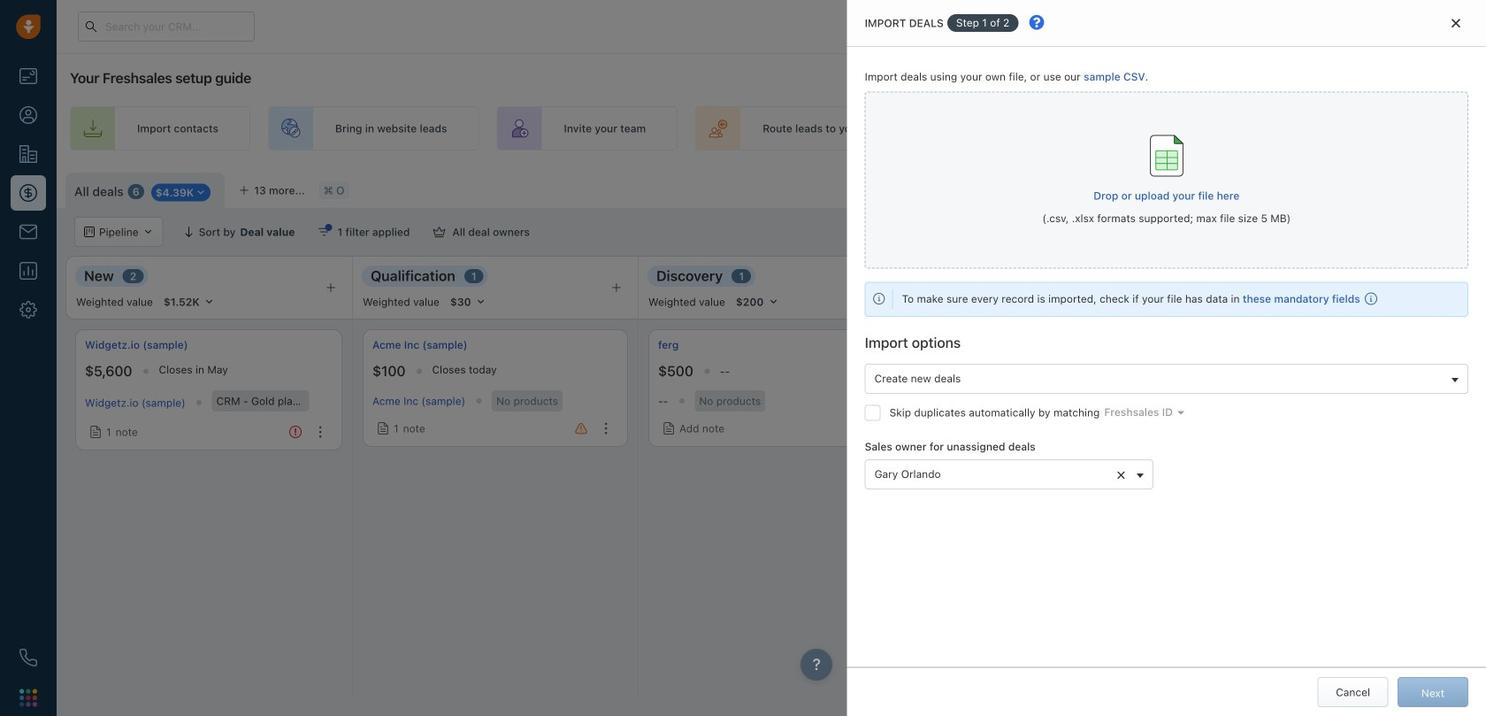 Task type: locate. For each thing, give the bounding box(es) containing it.
dialog
[[848, 0, 1487, 716]]

container_wx8msf4aqz5i3rn1 image
[[1188, 181, 1200, 194], [318, 226, 331, 238], [377, 422, 389, 435], [89, 426, 102, 438]]

phone element
[[11, 640, 46, 675]]

phone image
[[19, 649, 37, 666]]

1 horizontal spatial container_wx8msf4aqz5i3rn1 image
[[663, 422, 675, 435]]

container_wx8msf4aqz5i3rn1 image
[[433, 226, 446, 238], [663, 422, 675, 435]]

0 vertical spatial container_wx8msf4aqz5i3rn1 image
[[433, 226, 446, 238]]

close image
[[1452, 18, 1461, 28]]

Search your CRM... text field
[[78, 12, 255, 42]]

Search field
[[1391, 217, 1480, 247]]

1 vertical spatial container_wx8msf4aqz5i3rn1 image
[[663, 422, 675, 435]]



Task type: vqa. For each thing, say whether or not it's contained in the screenshot.
group
no



Task type: describe. For each thing, give the bounding box(es) containing it.
0 horizontal spatial container_wx8msf4aqz5i3rn1 image
[[433, 226, 446, 238]]

freshworks switcher image
[[19, 689, 37, 707]]



